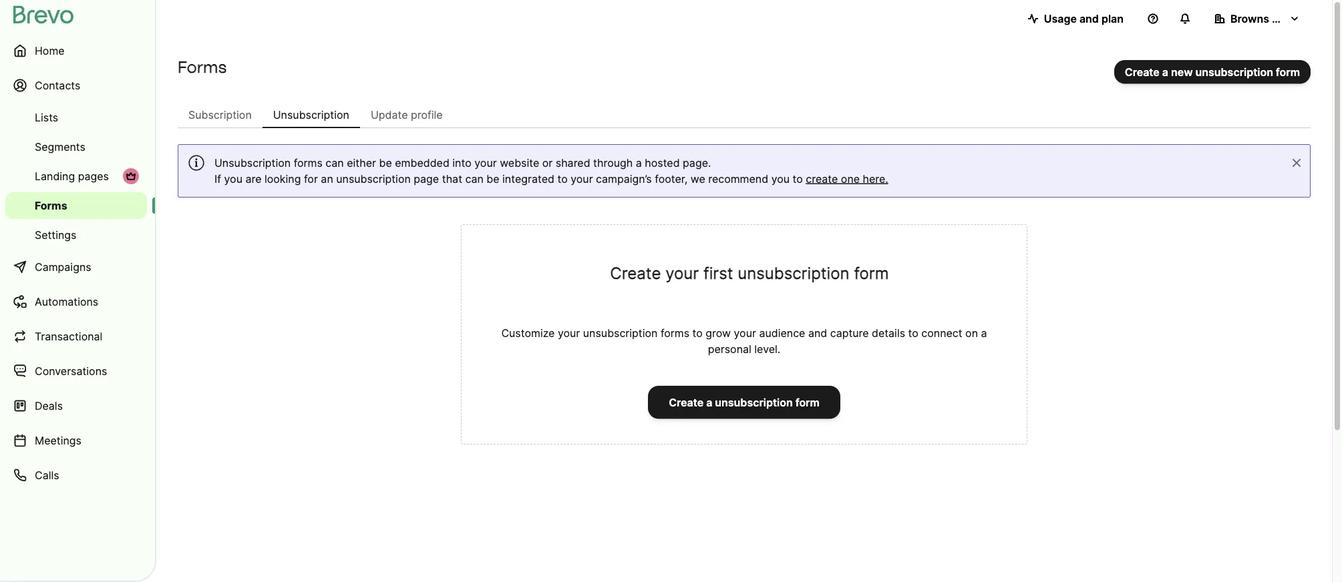 Task type: locate. For each thing, give the bounding box(es) containing it.
customize
[[502, 327, 555, 340]]

segments link
[[5, 134, 147, 160]]

through
[[594, 156, 633, 169]]

update profile link
[[360, 102, 454, 128]]

we
[[691, 172, 706, 185]]

forms up for
[[294, 156, 323, 169]]

to down shared
[[558, 172, 568, 185]]

forms inside customize your unsubscription forms to grow your audience and capture details to connect on a personal level.
[[661, 327, 690, 340]]

1 horizontal spatial can
[[466, 172, 484, 185]]

create
[[1125, 66, 1160, 79], [610, 263, 661, 283], [669, 396, 704, 409]]

forms up 'subscription' in the top of the page
[[178, 57, 227, 77]]

contacts link
[[5, 70, 147, 102]]

0 vertical spatial unsubscription
[[273, 108, 350, 121]]

plan
[[1102, 12, 1124, 25]]

transactional
[[35, 330, 103, 343]]

0 horizontal spatial forms
[[35, 199, 67, 212]]

be left integrated
[[487, 172, 500, 185]]

1 vertical spatial form
[[854, 263, 889, 283]]

you right if
[[224, 172, 243, 185]]

landing pages link
[[5, 163, 147, 190]]

be
[[379, 156, 392, 169], [487, 172, 500, 185]]

0 vertical spatial forms
[[178, 57, 227, 77]]

and left 'capture' on the bottom of page
[[809, 327, 828, 340]]

segments
[[35, 140, 85, 153]]

one
[[841, 172, 860, 185]]

0 horizontal spatial and
[[809, 327, 828, 340]]

create a new unsubscription form
[[1125, 66, 1301, 79]]

2 horizontal spatial create
[[1125, 66, 1160, 79]]

1 vertical spatial be
[[487, 172, 500, 185]]

1 horizontal spatial and
[[1080, 12, 1099, 25]]

1 vertical spatial and
[[809, 327, 828, 340]]

you left create
[[772, 172, 790, 185]]

0 vertical spatial and
[[1080, 12, 1099, 25]]

1 vertical spatial create
[[610, 263, 661, 283]]

unsubscription
[[273, 108, 350, 121], [215, 156, 291, 169]]

unsubscription inside unsubscription forms can either be embedded into your website or shared through a hosted page. if you are looking for an unsubscription page that can be integrated to your campaign's footer, we recommend you to create one here.
[[336, 172, 411, 185]]

0 horizontal spatial be
[[379, 156, 392, 169]]

a left new
[[1163, 66, 1169, 79]]

0 vertical spatial form
[[1277, 66, 1301, 79]]

update
[[371, 108, 408, 121]]

forms left grow
[[661, 327, 690, 340]]

1 horizontal spatial you
[[772, 172, 790, 185]]

1 vertical spatial unsubscription
[[215, 156, 291, 169]]

campaigns link
[[5, 251, 147, 283]]

capture
[[831, 327, 869, 340]]

create
[[806, 172, 838, 185]]

campaign's
[[596, 172, 652, 185]]

and left plan
[[1080, 12, 1099, 25]]

unsubscription
[[1196, 66, 1274, 79], [336, 172, 411, 185], [738, 263, 850, 283], [583, 327, 658, 340], [715, 396, 793, 409]]

usage and plan
[[1045, 12, 1124, 25]]

enterprise
[[1273, 12, 1326, 25]]

to
[[558, 172, 568, 185], [793, 172, 803, 185], [693, 327, 703, 340], [909, 327, 919, 340]]

or
[[543, 156, 553, 169]]

unsubscription up for
[[273, 108, 350, 121]]

a
[[1163, 66, 1169, 79], [636, 156, 642, 169], [982, 327, 988, 340], [707, 396, 713, 409]]

create for create a new unsubscription form
[[1125, 66, 1160, 79]]

your
[[475, 156, 497, 169], [571, 172, 593, 185], [666, 263, 699, 283], [558, 327, 580, 340], [734, 327, 757, 340]]

create for create a unsubscription form
[[669, 396, 704, 409]]

1 vertical spatial forms
[[661, 327, 690, 340]]

1 horizontal spatial create
[[669, 396, 704, 409]]

2 you from the left
[[772, 172, 790, 185]]

0 vertical spatial forms
[[294, 156, 323, 169]]

into
[[453, 156, 472, 169]]

0 horizontal spatial create
[[610, 263, 661, 283]]

a down 'personal'
[[707, 396, 713, 409]]

0 vertical spatial be
[[379, 156, 392, 169]]

to right details
[[909, 327, 919, 340]]

integrated
[[503, 172, 555, 185]]

create a unsubscription form link
[[648, 386, 841, 419]]

usage and plan button
[[1018, 5, 1135, 32]]

2 vertical spatial form
[[796, 396, 820, 409]]

2 horizontal spatial form
[[1277, 66, 1301, 79]]

can up an
[[326, 156, 344, 169]]

footer,
[[655, 172, 688, 185]]

forms
[[294, 156, 323, 169], [661, 327, 690, 340]]

you
[[224, 172, 243, 185], [772, 172, 790, 185]]

a inside customize your unsubscription forms to grow your audience and capture details to connect on a personal level.
[[982, 327, 988, 340]]

a up campaign's
[[636, 156, 642, 169]]

be right either
[[379, 156, 392, 169]]

pages
[[78, 170, 109, 183]]

unsubscription inside unsubscription forms can either be embedded into your website or shared through a hosted page. if you are looking for an unsubscription page that can be integrated to your campaign's footer, we recommend you to create one here.
[[215, 156, 291, 169]]

settings link
[[5, 222, 147, 249]]

1 horizontal spatial form
[[854, 263, 889, 283]]

calls
[[35, 469, 59, 482]]

and inside customize your unsubscription forms to grow your audience and capture details to connect on a personal level.
[[809, 327, 828, 340]]

subscription
[[188, 108, 252, 121]]

on
[[966, 327, 979, 340]]

1 horizontal spatial forms
[[661, 327, 690, 340]]

conversations
[[35, 365, 107, 378]]

create inside create a unsubscription form link
[[669, 396, 704, 409]]

forms down 'landing'
[[35, 199, 67, 212]]

deals
[[35, 400, 63, 413]]

unsubscription for unsubscription
[[273, 108, 350, 121]]

can down into
[[466, 172, 484, 185]]

browns enterprise button
[[1204, 5, 1326, 32]]

and
[[1080, 12, 1099, 25], [809, 327, 828, 340]]

customize your unsubscription forms to grow your audience and capture details to connect on a personal level.
[[502, 327, 988, 356]]

0 horizontal spatial forms
[[294, 156, 323, 169]]

to left grow
[[693, 327, 703, 340]]

forms
[[178, 57, 227, 77], [35, 199, 67, 212]]

and inside "button"
[[1080, 12, 1099, 25]]

browns
[[1231, 12, 1270, 25]]

1 you from the left
[[224, 172, 243, 185]]

0 vertical spatial can
[[326, 156, 344, 169]]

page
[[414, 172, 439, 185]]

a right on
[[982, 327, 988, 340]]

website
[[500, 156, 540, 169]]

2 vertical spatial create
[[669, 396, 704, 409]]

0 horizontal spatial form
[[796, 396, 820, 409]]

are
[[246, 172, 262, 185]]

an
[[321, 172, 333, 185]]

can
[[326, 156, 344, 169], [466, 172, 484, 185]]

create a new unsubscription form link
[[1115, 60, 1311, 84]]

a inside unsubscription forms can either be embedded into your website or shared through a hosted page. if you are looking for an unsubscription page that can be integrated to your campaign's footer, we recommend you to create one here.
[[636, 156, 642, 169]]

form
[[1277, 66, 1301, 79], [854, 263, 889, 283], [796, 396, 820, 409]]

your down shared
[[571, 172, 593, 185]]

0 vertical spatial create
[[1125, 66, 1160, 79]]

0 horizontal spatial you
[[224, 172, 243, 185]]

unsubscription up are
[[215, 156, 291, 169]]

landing
[[35, 170, 75, 183]]

to left create
[[793, 172, 803, 185]]

grow
[[706, 327, 731, 340]]

subscription link
[[178, 102, 263, 128]]



Task type: describe. For each thing, give the bounding box(es) containing it.
audience
[[760, 327, 806, 340]]

home link
[[5, 35, 147, 67]]

usage
[[1045, 12, 1077, 25]]

if
[[215, 172, 221, 185]]

unsubscription for unsubscription forms can either be embedded into your website or shared through a hosted page. if you are looking for an unsubscription page that can be integrated to your campaign's footer, we recommend you to create one here.
[[215, 156, 291, 169]]

first
[[704, 263, 734, 283]]

unsubscription forms can either be embedded into your website or shared through a hosted page. if you are looking for an unsubscription page that can be integrated to your campaign's footer, we recommend you to create one here.
[[215, 156, 889, 185]]

create for create your first unsubscription form
[[610, 263, 661, 283]]

forms link
[[5, 193, 147, 219]]

settings
[[35, 229, 76, 242]]

recommend
[[709, 172, 769, 185]]

browns enterprise
[[1231, 12, 1326, 25]]

forms inside unsubscription forms can either be embedded into your website or shared through a hosted page. if you are looking for an unsubscription page that can be integrated to your campaign's footer, we recommend you to create one here.
[[294, 156, 323, 169]]

1 vertical spatial forms
[[35, 199, 67, 212]]

create your first unsubscription form
[[610, 263, 889, 283]]

1 horizontal spatial forms
[[178, 57, 227, 77]]

calls link
[[5, 460, 147, 492]]

your right customize
[[558, 327, 580, 340]]

meetings link
[[5, 425, 147, 457]]

connect
[[922, 327, 963, 340]]

form for create a new unsubscription form
[[1277, 66, 1301, 79]]

meetings
[[35, 434, 82, 447]]

here.
[[863, 172, 889, 185]]

lists
[[35, 111, 58, 124]]

for
[[304, 172, 318, 185]]

shared
[[556, 156, 591, 169]]

new
[[1172, 66, 1193, 79]]

home
[[35, 44, 65, 57]]

either
[[347, 156, 376, 169]]

automations link
[[5, 286, 147, 318]]

form for create your first unsubscription form
[[854, 263, 889, 283]]

page.
[[683, 156, 711, 169]]

level.
[[755, 343, 781, 356]]

your right into
[[475, 156, 497, 169]]

left___rvooi image
[[126, 171, 136, 182]]

details
[[872, 327, 906, 340]]

unsubscription link
[[263, 102, 360, 128]]

embedded
[[395, 156, 450, 169]]

profile
[[411, 108, 443, 121]]

create a unsubscription form
[[669, 396, 820, 409]]

update profile
[[371, 108, 443, 121]]

hosted
[[645, 156, 680, 169]]

landing pages
[[35, 170, 109, 183]]

personal
[[708, 343, 752, 356]]

deals link
[[5, 390, 147, 422]]

unsubscription inside customize your unsubscription forms to grow your audience and capture details to connect on a personal level.
[[583, 327, 658, 340]]

1 vertical spatial can
[[466, 172, 484, 185]]

campaigns
[[35, 261, 91, 274]]

lists link
[[5, 104, 147, 131]]

a inside the create a new unsubscription form link
[[1163, 66, 1169, 79]]

your up 'personal'
[[734, 327, 757, 340]]

1 horizontal spatial be
[[487, 172, 500, 185]]

transactional link
[[5, 321, 147, 353]]

0 horizontal spatial can
[[326, 156, 344, 169]]

your left the first
[[666, 263, 699, 283]]

automations
[[35, 295, 98, 308]]

conversations link
[[5, 356, 147, 388]]

that
[[442, 172, 463, 185]]

looking
[[265, 172, 301, 185]]

create one here. link
[[806, 172, 889, 185]]

contacts
[[35, 79, 80, 92]]

a inside create a unsubscription form link
[[707, 396, 713, 409]]



Task type: vqa. For each thing, say whether or not it's contained in the screenshot.
the Name Search Field
no



